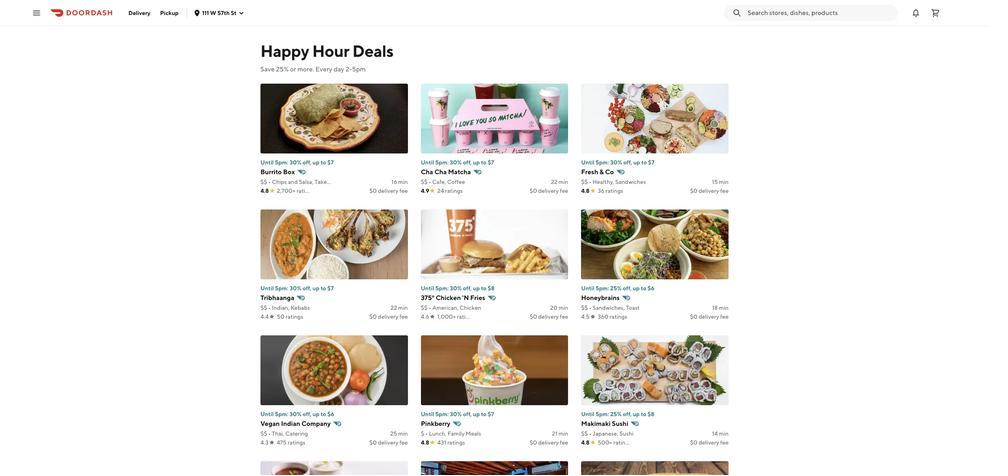 Task type: locate. For each thing, give the bounding box(es) containing it.
ratings down $$ • american, chicken
[[457, 314, 475, 320]]

off, up kebabs
[[303, 285, 311, 292]]

4.5
[[581, 314, 590, 320]]

$7
[[327, 159, 334, 166], [488, 159, 494, 166], [648, 159, 655, 166], [327, 285, 334, 292], [488, 411, 494, 418]]

$0 for makimaki sushi
[[690, 440, 698, 446]]

off, for honeybrains
[[623, 285, 632, 292]]

until up makimaki in the right of the page
[[581, 411, 595, 418]]

fee for pinkberry
[[560, 440, 568, 446]]

5pm: for makimaki sushi
[[596, 411, 609, 418]]

30% up the matcha
[[450, 159, 462, 166]]

4.8 for burrito box
[[261, 188, 269, 194]]

• for cha cha matcha
[[429, 179, 431, 185]]

until up tribhaanga
[[261, 285, 274, 292]]

off, up company
[[303, 411, 311, 418]]

• for pinkberry
[[426, 431, 428, 437]]

fee down 25 min
[[400, 440, 408, 446]]

5pm: up honeybrains
[[596, 285, 609, 292]]

$8 for 375º chicken 'n fries
[[488, 285, 495, 292]]

burrito
[[261, 168, 282, 176]]

• left the chips at the left
[[268, 179, 271, 185]]

delivery for tribhaanga
[[378, 314, 399, 320]]

1 vertical spatial $6
[[327, 411, 334, 418]]

fee
[[400, 188, 408, 194], [560, 188, 568, 194], [721, 188, 729, 194], [400, 314, 408, 320], [560, 314, 568, 320], [721, 314, 729, 320], [400, 440, 408, 446], [560, 440, 568, 446], [721, 440, 729, 446]]

to for burrito box
[[321, 159, 326, 166]]

5pm: for burrito box
[[275, 159, 288, 166]]

36
[[598, 188, 605, 194]]

4.4
[[261, 314, 269, 320]]

25% left or
[[276, 65, 289, 73]]

sushi up 500+ ratings
[[620, 431, 634, 437]]

&
[[600, 168, 604, 176]]

up for fresh & co
[[634, 159, 640, 166]]

1,000+
[[437, 314, 456, 320]]

30% up kebabs
[[290, 285, 302, 292]]

5pm: for 375º chicken 'n fries
[[435, 285, 449, 292]]

box
[[283, 168, 295, 176]]

4.8 left 36
[[581, 188, 590, 194]]

until up the vegan
[[261, 411, 274, 418]]

notification bell image
[[911, 8, 921, 18]]

0 vertical spatial $6
[[648, 285, 655, 292]]

1 horizontal spatial $6
[[648, 285, 655, 292]]

30% for 375º chicken 'n fries
[[450, 285, 462, 292]]

•
[[268, 179, 271, 185], [429, 179, 431, 185], [589, 179, 592, 185], [268, 305, 271, 311], [429, 305, 431, 311], [589, 305, 592, 311], [268, 431, 271, 437], [426, 431, 428, 437], [589, 431, 592, 437]]

$$ up 4.3 at the bottom of the page
[[261, 431, 267, 437]]

until 5pm: 30% off, up to $7
[[261, 159, 334, 166], [421, 159, 494, 166], [581, 159, 655, 166], [261, 285, 334, 292], [421, 411, 494, 418]]

fee down 15 min
[[721, 188, 729, 194]]

ratings right 500+
[[614, 440, 631, 446]]

0 horizontal spatial $6
[[327, 411, 334, 418]]

$0 delivery fee for pinkberry
[[530, 440, 568, 446]]

delivery
[[378, 188, 399, 194], [538, 188, 559, 194], [699, 188, 719, 194], [378, 314, 399, 320], [538, 314, 559, 320], [699, 314, 719, 320], [378, 440, 399, 446], [538, 440, 559, 446], [699, 440, 719, 446]]

save
[[261, 65, 275, 73]]

• up 4.6
[[429, 305, 431, 311]]

• right $
[[426, 431, 428, 437]]

chips
[[272, 179, 287, 185]]

min for vegan indian company
[[398, 431, 408, 437]]

off, for cha cha matcha
[[463, 159, 472, 166]]

4.8
[[261, 188, 269, 194], [581, 188, 590, 194], [421, 440, 429, 446], [581, 440, 590, 446]]

1 vertical spatial $8
[[648, 411, 655, 418]]

until 5pm: 30% off, up to $7 up co
[[581, 159, 655, 166]]

• down fresh
[[589, 179, 592, 185]]

ratings for vegan indian company
[[288, 440, 305, 446]]

22
[[551, 179, 558, 185], [391, 305, 397, 311]]

vegan
[[261, 420, 280, 428]]

1 horizontal spatial $8
[[648, 411, 655, 418]]

$$ • thai, catering
[[261, 431, 308, 437]]

up for pinkberry
[[473, 411, 480, 418]]

until for 375º chicken 'n fries
[[421, 285, 434, 292]]

30% up box
[[290, 159, 302, 166]]

fee for tribhaanga
[[400, 314, 408, 320]]

fee for fresh & co
[[721, 188, 729, 194]]

and
[[288, 179, 298, 185]]

1 horizontal spatial 22 min
[[551, 179, 568, 185]]

every
[[316, 65, 332, 73]]

$$ for honeybrains
[[581, 305, 588, 311]]

$$ • healthy, sandwiches
[[581, 179, 646, 185]]

1 vertical spatial 22
[[391, 305, 397, 311]]

fee down 18 min
[[721, 314, 729, 320]]

$7 for cha
[[488, 159, 494, 166]]

0 vertical spatial 22
[[551, 179, 558, 185]]

5pm: up the makimaki sushi
[[596, 411, 609, 418]]

off, up meals
[[463, 411, 472, 418]]

to for 375º chicken 'n fries
[[481, 285, 487, 292]]

coffee
[[447, 179, 465, 185]]

5pm: up 375º chicken 'n fries
[[435, 285, 449, 292]]

fee left 4.6
[[400, 314, 408, 320]]

5pm: up cha cha matcha
[[435, 159, 449, 166]]

min for 375º chicken 'n fries
[[559, 305, 568, 311]]

• for burrito box
[[268, 179, 271, 185]]

off, up the makimaki sushi
[[623, 411, 632, 418]]

$0 for pinkberry
[[530, 440, 537, 446]]

$6 for honeybrains
[[648, 285, 655, 292]]

0 horizontal spatial $8
[[488, 285, 495, 292]]

4.6
[[421, 314, 429, 320]]

until up fresh
[[581, 159, 595, 166]]

off, up "sandwiches"
[[624, 159, 632, 166]]

18
[[713, 305, 718, 311]]

lunch,
[[429, 431, 447, 437]]

fee down 16 min
[[400, 188, 408, 194]]

ratings down family on the bottom left of page
[[448, 440, 465, 446]]

4.8 left 500+
[[581, 440, 590, 446]]

fresh
[[581, 168, 598, 176]]

22 min for tribhaanga
[[391, 305, 408, 311]]

30% up co
[[610, 159, 622, 166]]

• for honeybrains
[[589, 305, 592, 311]]

$8 for makimaki sushi
[[648, 411, 655, 418]]

0 vertical spatial 22 min
[[551, 179, 568, 185]]

until 5pm: 30% off, up to $8
[[421, 285, 495, 292]]

30% up vegan indian company
[[290, 411, 302, 418]]

ratings down coffee
[[445, 188, 463, 194]]

0 vertical spatial $8
[[488, 285, 495, 292]]

min
[[398, 179, 408, 185], [559, 179, 568, 185], [719, 179, 729, 185], [398, 305, 408, 311], [559, 305, 568, 311], [719, 305, 729, 311], [398, 431, 408, 437], [559, 431, 568, 437], [719, 431, 729, 437]]

min for burrito box
[[398, 179, 408, 185]]

$$
[[261, 179, 267, 185], [421, 179, 428, 185], [581, 179, 588, 185], [261, 305, 267, 311], [421, 305, 428, 311], [581, 305, 588, 311], [261, 431, 267, 437], [581, 431, 588, 437]]

21
[[552, 431, 558, 437]]

• up 4.5
[[589, 305, 592, 311]]

meals
[[466, 431, 481, 437]]

$7 for &
[[648, 159, 655, 166]]

ratings down salsa,
[[297, 188, 314, 194]]

ratings for honeybrains
[[610, 314, 628, 320]]

1 horizontal spatial 22
[[551, 179, 558, 185]]

fee down the '14 min'
[[721, 440, 729, 446]]

0 horizontal spatial cha
[[421, 168, 433, 176]]

0 vertical spatial chicken
[[436, 294, 461, 302]]

30%
[[290, 159, 302, 166], [450, 159, 462, 166], [610, 159, 622, 166], [290, 285, 302, 292], [450, 285, 462, 292], [290, 411, 302, 418], [450, 411, 462, 418]]

$ • lunch, family meals
[[421, 431, 481, 437]]

chicken down 'n
[[460, 305, 481, 311]]

2,700+ ratings
[[277, 188, 314, 194]]

$$ down makimaki in the right of the page
[[581, 431, 588, 437]]

• up the 4.4
[[268, 305, 271, 311]]

• for 375º chicken 'n fries
[[429, 305, 431, 311]]

until up honeybrains
[[581, 285, 595, 292]]

until up cha cha matcha
[[421, 159, 434, 166]]

sushi down until 5pm: 25% off, up to $8
[[612, 420, 629, 428]]

$6
[[648, 285, 655, 292], [327, 411, 334, 418]]

off, up the matcha
[[463, 159, 472, 166]]

ratings down kebabs
[[286, 314, 303, 320]]

tribhaanga
[[261, 294, 294, 302]]

Store search: begin typing to search for stores available on DoorDash text field
[[748, 8, 894, 17]]

0 horizontal spatial 22 min
[[391, 305, 408, 311]]

sandwiches,
[[593, 305, 625, 311]]

until 5pm: 30% off, up to $7 for box
[[261, 159, 334, 166]]

chicken
[[436, 294, 461, 302], [460, 305, 481, 311]]

until for fresh & co
[[581, 159, 595, 166]]

1 horizontal spatial cha
[[435, 168, 447, 176]]

or
[[290, 65, 296, 73]]

min for honeybrains
[[719, 305, 729, 311]]

$0 for burrito box
[[369, 188, 377, 194]]

until for pinkberry
[[421, 411, 434, 418]]

$$ • indian, kebabs
[[261, 305, 310, 311]]

25 min
[[390, 431, 408, 437]]

to for tribhaanga
[[321, 285, 326, 292]]

min for fresh & co
[[719, 179, 729, 185]]

happy hour deals
[[261, 41, 394, 61]]

375º
[[421, 294, 435, 302]]

until 5pm: 30% off, up to $6
[[261, 411, 334, 418]]

• left thai,
[[268, 431, 271, 437]]

until for tribhaanga
[[261, 285, 274, 292]]

5pm: up "indian"
[[275, 411, 288, 418]]

30% for vegan indian company
[[290, 411, 302, 418]]

25% up honeybrains
[[610, 285, 622, 292]]

delivery button
[[124, 6, 155, 19]]

57th
[[218, 10, 230, 16]]

off, up salsa,
[[303, 159, 311, 166]]

30% up family on the bottom left of page
[[450, 411, 462, 418]]

ratings down $$ • sandwiches, toast
[[610, 314, 628, 320]]

$6 for vegan indian company
[[327, 411, 334, 418]]

american,
[[432, 305, 459, 311]]

chicken up $$ • american, chicken
[[436, 294, 461, 302]]

5pm:
[[275, 159, 288, 166], [435, 159, 449, 166], [596, 159, 609, 166], [275, 285, 288, 292], [435, 285, 449, 292], [596, 285, 609, 292], [275, 411, 288, 418], [435, 411, 449, 418], [596, 411, 609, 418]]

375º chicken 'n fries
[[421, 294, 485, 302]]

off, up 'n
[[463, 285, 472, 292]]

until 5pm: 30% off, up to $7 up box
[[261, 159, 334, 166]]

$0 for fresh & co
[[690, 188, 698, 194]]

$$ down fresh
[[581, 179, 588, 185]]

delivery
[[128, 10, 150, 16]]

0 vertical spatial sushi
[[612, 420, 629, 428]]

2 vertical spatial 25%
[[610, 411, 622, 418]]

20
[[550, 305, 558, 311]]

off, up toast
[[623, 285, 632, 292]]

until 5pm: 30% off, up to $7 up the matcha
[[421, 159, 494, 166]]

until for honeybrains
[[581, 285, 595, 292]]

25% up the makimaki sushi
[[610, 411, 622, 418]]

makimaki sushi
[[581, 420, 629, 428]]

until 5pm: 30% off, up to $7 up family on the bottom left of page
[[421, 411, 494, 418]]

5pm: for cha cha matcha
[[435, 159, 449, 166]]

5pm: up burrito box
[[275, 159, 288, 166]]

24 ratings
[[438, 188, 463, 194]]

1,000+ ratings
[[437, 314, 475, 320]]

$$ up 4.6
[[421, 305, 428, 311]]

family
[[448, 431, 465, 437]]

$0 delivery fee for 375º chicken 'n fries
[[530, 314, 568, 320]]

until up pinkberry
[[421, 411, 434, 418]]

$0 delivery fee for burrito box
[[369, 188, 408, 194]]

fee down 20 min
[[560, 314, 568, 320]]

fee left 36
[[560, 188, 568, 194]]

4.8 down $
[[421, 440, 429, 446]]

min for pinkberry
[[559, 431, 568, 437]]

5pm: up &
[[596, 159, 609, 166]]

• down makimaki in the right of the page
[[589, 431, 592, 437]]

fee for vegan indian company
[[400, 440, 408, 446]]

30% for cha cha matcha
[[450, 159, 462, 166]]

deals
[[353, 41, 394, 61]]

$8
[[488, 285, 495, 292], [648, 411, 655, 418]]

$$ down burrito
[[261, 179, 267, 185]]

111 w 57th st
[[202, 10, 237, 16]]

until up burrito
[[261, 159, 274, 166]]

22 for cha cha matcha
[[551, 179, 558, 185]]

ratings down catering at bottom
[[288, 440, 305, 446]]

to
[[321, 159, 326, 166], [481, 159, 487, 166], [642, 159, 647, 166], [321, 285, 326, 292], [481, 285, 487, 292], [641, 285, 647, 292], [321, 411, 326, 418], [481, 411, 487, 418], [641, 411, 647, 418]]

0 items, open order cart image
[[931, 8, 941, 18]]

5pm: up tribhaanga
[[275, 285, 288, 292]]

to for fresh & co
[[642, 159, 647, 166]]

22 for tribhaanga
[[391, 305, 397, 311]]

4.8 down burrito
[[261, 188, 269, 194]]

5pm: up pinkberry
[[435, 411, 449, 418]]

1 vertical spatial 25%
[[610, 285, 622, 292]]

• left cafe,
[[429, 179, 431, 185]]

delivery for vegan indian company
[[378, 440, 399, 446]]

more.
[[298, 65, 314, 73]]

$$ up the 4.4
[[261, 305, 267, 311]]

until for cha cha matcha
[[421, 159, 434, 166]]

off,
[[303, 159, 311, 166], [463, 159, 472, 166], [624, 159, 632, 166], [303, 285, 311, 292], [463, 285, 472, 292], [623, 285, 632, 292], [303, 411, 311, 418], [463, 411, 472, 418], [623, 411, 632, 418]]

$$ up 4.5
[[581, 305, 588, 311]]

off, for burrito box
[[303, 159, 311, 166]]

fee down 21 min
[[560, 440, 568, 446]]

until up 375º
[[421, 285, 434, 292]]

until 5pm: 25% off, up to $6
[[581, 285, 655, 292]]

up for cha cha matcha
[[473, 159, 480, 166]]

0 horizontal spatial 22
[[391, 305, 397, 311]]

30% up 375º chicken 'n fries
[[450, 285, 462, 292]]

$$ up 4.9
[[421, 179, 428, 185]]

1 vertical spatial 22 min
[[391, 305, 408, 311]]

ratings down $$ • healthy, sandwiches
[[606, 188, 623, 194]]

delivery for cha cha matcha
[[538, 188, 559, 194]]



Task type: describe. For each thing, give the bounding box(es) containing it.
st
[[231, 10, 237, 16]]

30% for tribhaanga
[[290, 285, 302, 292]]

$$ for tribhaanga
[[261, 305, 267, 311]]

$$ for burrito box
[[261, 179, 267, 185]]

happy
[[261, 41, 309, 61]]

to for makimaki sushi
[[641, 411, 647, 418]]

up for honeybrains
[[633, 285, 640, 292]]

$0 for 375º chicken 'n fries
[[530, 314, 537, 320]]

2-
[[346, 65, 352, 73]]

500+ ratings
[[598, 440, 631, 446]]

$$ for 375º chicken 'n fries
[[421, 305, 428, 311]]

thai,
[[272, 431, 284, 437]]

'n
[[462, 294, 469, 302]]

$$ • cafe, coffee
[[421, 179, 465, 185]]

25% for makimaki sushi
[[610, 411, 622, 418]]

ratings for fresh & co
[[606, 188, 623, 194]]

0 vertical spatial 25%
[[276, 65, 289, 73]]

indian
[[281, 420, 300, 428]]

• for fresh & co
[[589, 179, 592, 185]]

until for burrito box
[[261, 159, 274, 166]]

until for makimaki sushi
[[581, 411, 595, 418]]

431
[[438, 440, 446, 446]]

w
[[210, 10, 216, 16]]

16 min
[[392, 179, 408, 185]]

to for vegan indian company
[[321, 411, 326, 418]]

22 min for cha cha matcha
[[551, 179, 568, 185]]

fee for makimaki sushi
[[721, 440, 729, 446]]

fee for cha cha matcha
[[560, 188, 568, 194]]

up for burrito box
[[313, 159, 320, 166]]

indian,
[[272, 305, 290, 311]]

matcha
[[448, 168, 471, 176]]

$$ • japanese, sushi
[[581, 431, 634, 437]]

$0 for vegan indian company
[[369, 440, 377, 446]]

• for makimaki sushi
[[589, 431, 592, 437]]

30% for fresh & co
[[610, 159, 622, 166]]

360 ratings
[[598, 314, 628, 320]]

off, for tribhaanga
[[303, 285, 311, 292]]

$0 delivery fee for vegan indian company
[[369, 440, 408, 446]]

co
[[605, 168, 614, 176]]

15 min
[[712, 179, 729, 185]]

japanese,
[[593, 431, 619, 437]]

to for honeybrains
[[641, 285, 647, 292]]

ratings for burrito box
[[297, 188, 314, 194]]

30% for burrito box
[[290, 159, 302, 166]]

5pm: for vegan indian company
[[275, 411, 288, 418]]

5pm: for pinkberry
[[435, 411, 449, 418]]

up for vegan indian company
[[313, 411, 320, 418]]

makimaki
[[581, 420, 611, 428]]

4.8 for fresh & co
[[581, 188, 590, 194]]

vegan indian company
[[261, 420, 331, 428]]

14
[[712, 431, 718, 437]]

500+
[[598, 440, 613, 446]]

20 min
[[550, 305, 568, 311]]

min for tribhaanga
[[398, 305, 408, 311]]

honeybrains
[[581, 294, 620, 302]]

to for cha cha matcha
[[481, 159, 487, 166]]

$
[[421, 431, 424, 437]]

14 min
[[712, 431, 729, 437]]

$$ for vegan indian company
[[261, 431, 267, 437]]

5pm
[[352, 65, 366, 73]]

$0 delivery fee for makimaki sushi
[[690, 440, 729, 446]]

$$ • american, chicken
[[421, 305, 481, 311]]

$$ for fresh & co
[[581, 179, 588, 185]]

21 min
[[552, 431, 568, 437]]

delivery for honeybrains
[[699, 314, 719, 320]]

fries
[[470, 294, 485, 302]]

111
[[202, 10, 209, 16]]

$0 delivery fee for fresh & co
[[690, 188, 729, 194]]

until for vegan indian company
[[261, 411, 274, 418]]

off, for vegan indian company
[[303, 411, 311, 418]]

$$ for cha cha matcha
[[421, 179, 428, 185]]

25% for honeybrains
[[610, 285, 622, 292]]

fee for burrito box
[[400, 188, 408, 194]]

ratings for makimaki sushi
[[614, 440, 631, 446]]

fresh & co
[[581, 168, 614, 176]]

company
[[302, 420, 331, 428]]

431 ratings
[[438, 440, 465, 446]]

delivery for fresh & co
[[699, 188, 719, 194]]

to for pinkberry
[[481, 411, 487, 418]]

until 5pm: 25% off, up to $8
[[581, 411, 655, 418]]

5pm: for honeybrains
[[596, 285, 609, 292]]

fee for honeybrains
[[721, 314, 729, 320]]

1 cha from the left
[[421, 168, 433, 176]]

$$ • chips and salsa, takeout
[[261, 179, 336, 185]]

• for vegan indian company
[[268, 431, 271, 437]]

catering
[[285, 431, 308, 437]]

5pm: for tribhaanga
[[275, 285, 288, 292]]

day
[[334, 65, 344, 73]]

50
[[277, 314, 285, 320]]

until 5pm: 30% off, up to $7 up kebabs
[[261, 285, 334, 292]]

toast
[[626, 305, 640, 311]]

• for tribhaanga
[[268, 305, 271, 311]]

$0 delivery fee for honeybrains
[[690, 314, 729, 320]]

$7 for box
[[327, 159, 334, 166]]

475 ratings
[[277, 440, 305, 446]]

burrito box
[[261, 168, 295, 176]]

25
[[390, 431, 397, 437]]

cafe,
[[432, 179, 446, 185]]

open menu image
[[32, 8, 41, 18]]

healthy,
[[593, 179, 614, 185]]

until 5pm: 30% off, up to $7 for &
[[581, 159, 655, 166]]

pickup button
[[155, 6, 184, 19]]

$$ • sandwiches, toast
[[581, 305, 640, 311]]

24
[[438, 188, 444, 194]]

up for 375º chicken 'n fries
[[473, 285, 480, 292]]

$$ for makimaki sushi
[[581, 431, 588, 437]]

ratings for cha cha matcha
[[445, 188, 463, 194]]

pickup
[[160, 10, 179, 16]]

2,700+
[[277, 188, 296, 194]]

hour
[[312, 41, 350, 61]]

18 min
[[713, 305, 729, 311]]

kebabs
[[291, 305, 310, 311]]

off, for pinkberry
[[463, 411, 472, 418]]

4.9
[[421, 188, 429, 194]]

delivery for burrito box
[[378, 188, 399, 194]]

min for makimaki sushi
[[719, 431, 729, 437]]

1 vertical spatial sushi
[[620, 431, 634, 437]]

cha cha matcha
[[421, 168, 471, 176]]

$0 delivery fee for cha cha matcha
[[530, 188, 568, 194]]

16
[[392, 179, 397, 185]]

off, for fresh & co
[[624, 159, 632, 166]]

111 w 57th st button
[[194, 10, 245, 16]]

ratings for tribhaanga
[[286, 314, 303, 320]]

5pm: for fresh & co
[[596, 159, 609, 166]]

4.3
[[261, 440, 269, 446]]

until 5pm: 30% off, up to $7 for cha
[[421, 159, 494, 166]]

min for cha cha matcha
[[559, 179, 568, 185]]

pinkberry
[[421, 420, 451, 428]]

4.8 for makimaki sushi
[[581, 440, 590, 446]]

ratings for pinkberry
[[448, 440, 465, 446]]

$0 delivery fee for tribhaanga
[[369, 314, 408, 320]]

2 cha from the left
[[435, 168, 447, 176]]

475
[[277, 440, 287, 446]]

takeout
[[315, 179, 336, 185]]

1 vertical spatial chicken
[[460, 305, 481, 311]]

$0 for honeybrains
[[690, 314, 698, 320]]

36 ratings
[[598, 188, 623, 194]]

delivery for 375º chicken 'n fries
[[538, 314, 559, 320]]

sandwiches
[[615, 179, 646, 185]]

salsa,
[[299, 179, 314, 185]]

360
[[598, 314, 609, 320]]

delivery for pinkberry
[[538, 440, 559, 446]]



Task type: vqa. For each thing, say whether or not it's contained in the screenshot.
'use'
no



